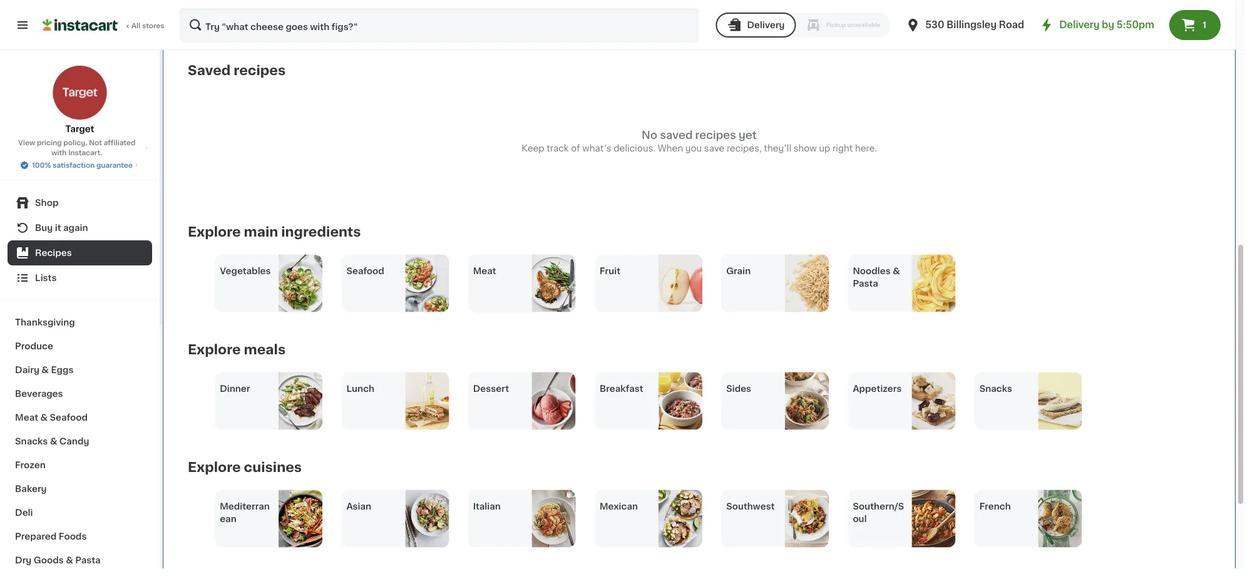 Task type: vqa. For each thing, say whether or not it's contained in the screenshot.
leftmost recipes
yes



Task type: locate. For each thing, give the bounding box(es) containing it.
None search field
[[179, 8, 700, 43]]

100% satisfaction guarantee button
[[19, 158, 140, 170]]

instacart logo image
[[43, 18, 118, 33]]

0 horizontal spatial seafood
[[50, 413, 88, 422]]

1 vertical spatial snacks
[[15, 437, 48, 446]]

sides
[[726, 384, 751, 393]]

seafood up candy
[[50, 413, 88, 422]]

keep
[[521, 144, 544, 152]]

0 horizontal spatial meat
[[15, 413, 38, 422]]

recipes up the save
[[695, 130, 736, 140]]

target logo image
[[52, 65, 107, 120]]

1
[[1203, 21, 1207, 29]]

cuisines
[[244, 461, 302, 474]]

1 vertical spatial seafood
[[50, 413, 88, 422]]

meat for meat
[[473, 266, 496, 275]]

delivery
[[1059, 20, 1100, 29], [747, 21, 785, 29]]

snacks inside "link"
[[979, 384, 1012, 393]]

pasta
[[853, 279, 878, 288], [75, 556, 101, 565]]

southern/s
[[853, 502, 904, 511]]

2 vertical spatial explore
[[188, 461, 241, 474]]

goods
[[34, 556, 64, 565]]

pasta down prepared foods 'link'
[[75, 556, 101, 565]]

grain
[[726, 266, 751, 275]]

2 explore from the top
[[188, 343, 241, 356]]

southwest
[[726, 502, 775, 511]]

again
[[63, 223, 88, 232]]

delivery inside button
[[747, 21, 785, 29]]

satisfaction
[[53, 162, 95, 169]]

Search field
[[180, 9, 698, 41]]

buy
[[35, 223, 53, 232]]

0 vertical spatial pasta
[[853, 279, 878, 288]]

policy.
[[63, 139, 87, 146]]

0 horizontal spatial pasta
[[75, 556, 101, 565]]

explore for explore main ingredients
[[188, 225, 241, 239]]

shop link
[[8, 190, 152, 215]]

3 explore from the top
[[188, 461, 241, 474]]

here.
[[855, 144, 877, 152]]

no saved recipes yet keep track of what's delicious. when you save recipes, they'll show up right here.
[[521, 130, 877, 152]]

recipes
[[234, 64, 286, 77], [695, 130, 736, 140]]

they'll
[[764, 144, 791, 152]]

not
[[89, 139, 102, 146]]

noodles & pasta link
[[848, 254, 956, 312]]

mediterran ean link
[[215, 490, 322, 547]]

snacks
[[979, 384, 1012, 393], [15, 437, 48, 446]]

& left candy
[[50, 437, 57, 446]]

buy it again
[[35, 223, 88, 232]]

explore up dinner
[[188, 343, 241, 356]]

you
[[685, 144, 702, 152]]

thanksgiving
[[15, 318, 75, 327]]

& inside noodles & pasta
[[893, 266, 900, 275]]

recipes,
[[727, 144, 762, 152]]

& left eggs
[[42, 366, 49, 374]]

thanksgiving link
[[8, 311, 152, 334]]

recipes link
[[8, 240, 152, 265]]

bakery
[[15, 485, 47, 493]]

& right noodles
[[893, 266, 900, 275]]

delivery button
[[716, 13, 796, 38]]

bakery link
[[8, 477, 152, 501]]

recipes
[[35, 249, 72, 257]]

pasta down noodles
[[853, 279, 878, 288]]

snacks link
[[974, 372, 1082, 430]]

1 vertical spatial recipes
[[695, 130, 736, 140]]

1 horizontal spatial recipes
[[695, 130, 736, 140]]

1 horizontal spatial meat
[[473, 266, 496, 275]]

& down the beverages
[[40, 413, 48, 422]]

1 vertical spatial pasta
[[75, 556, 101, 565]]

1 horizontal spatial seafood
[[346, 266, 384, 275]]

mediterran ean
[[220, 502, 270, 523]]

1 vertical spatial meat
[[15, 413, 38, 422]]

delicious.
[[614, 144, 656, 152]]

all stores
[[131, 22, 164, 29]]

all stores link
[[43, 8, 165, 43]]

1 button
[[1169, 10, 1221, 40]]

southern/s oul link
[[848, 490, 956, 547]]

track
[[547, 144, 569, 152]]

dessert link
[[468, 372, 576, 430]]

recipes right saved
[[234, 64, 286, 77]]

0 vertical spatial recipes
[[234, 64, 286, 77]]

explore cuisines
[[188, 461, 302, 474]]

appetizers link
[[848, 372, 956, 430]]

lists
[[35, 274, 57, 282]]

pasta inside noodles & pasta
[[853, 279, 878, 288]]

it
[[55, 223, 61, 232]]

asian link
[[341, 490, 449, 547]]

beverages link
[[8, 382, 152, 406]]

1 explore from the top
[[188, 225, 241, 239]]

1 horizontal spatial snacks
[[979, 384, 1012, 393]]

snacks for snacks
[[979, 384, 1012, 393]]

grain link
[[721, 254, 829, 312]]

1 horizontal spatial pasta
[[853, 279, 878, 288]]

0 vertical spatial explore
[[188, 225, 241, 239]]

1 vertical spatial explore
[[188, 343, 241, 356]]

southern/s oul
[[853, 502, 904, 523]]

pricing
[[37, 139, 62, 146]]

snacks for snacks & candy
[[15, 437, 48, 446]]

0 vertical spatial meat
[[473, 266, 496, 275]]

0 horizontal spatial snacks
[[15, 437, 48, 446]]

with
[[51, 149, 67, 156]]

explore meals
[[188, 343, 286, 356]]

0 horizontal spatial delivery
[[747, 21, 785, 29]]

dry goods & pasta link
[[8, 548, 152, 569]]

explore up mediterran
[[188, 461, 241, 474]]

100% satisfaction guarantee
[[32, 162, 133, 169]]

seafood down ingredients
[[346, 266, 384, 275]]

0 vertical spatial snacks
[[979, 384, 1012, 393]]

southwest link
[[721, 490, 829, 547]]

prepared foods link
[[8, 525, 152, 548]]

explore left the main
[[188, 225, 241, 239]]

foods
[[59, 532, 87, 541]]

explore for explore meals
[[188, 343, 241, 356]]

frozen
[[15, 461, 46, 470]]

snacks & candy link
[[8, 429, 152, 453]]

explore for explore cuisines
[[188, 461, 241, 474]]

view pricing policy. not affiliated with instacart.
[[18, 139, 135, 156]]

affiliated
[[104, 139, 135, 146]]

noodles & pasta
[[853, 266, 900, 288]]

1 horizontal spatial delivery
[[1059, 20, 1100, 29]]

by
[[1102, 20, 1114, 29]]



Task type: describe. For each thing, give the bounding box(es) containing it.
asian
[[346, 502, 371, 511]]

meat & seafood link
[[8, 406, 152, 429]]

saved recipes
[[188, 64, 286, 77]]

breakfast
[[600, 384, 643, 393]]

buy it again link
[[8, 215, 152, 240]]

pasta inside dry goods & pasta link
[[75, 556, 101, 565]]

view
[[18, 139, 35, 146]]

oul
[[853, 514, 867, 523]]

vegetables
[[220, 266, 271, 275]]

recipes inside no saved recipes yet keep track of what's delicious. when you save recipes, they'll show up right here.
[[695, 130, 736, 140]]

breakfast link
[[595, 372, 702, 430]]

beverages
[[15, 389, 63, 398]]

& for dairy
[[42, 366, 49, 374]]

dairy & eggs
[[15, 366, 74, 374]]

frozen link
[[8, 453, 152, 477]]

5:50pm
[[1117, 20, 1154, 29]]

meat for meat & seafood
[[15, 413, 38, 422]]

mediterran
[[220, 502, 270, 511]]

meat link
[[468, 254, 576, 312]]

delivery by 5:50pm
[[1059, 20, 1154, 29]]

delivery by 5:50pm link
[[1039, 18, 1154, 33]]

& for meat
[[40, 413, 48, 422]]

meals
[[244, 343, 286, 356]]

fruit link
[[595, 254, 702, 312]]

ean
[[220, 514, 236, 523]]

dinner link
[[215, 372, 322, 430]]

dinner
[[220, 384, 250, 393]]

deli
[[15, 508, 33, 517]]

530
[[925, 20, 944, 29]]

italian link
[[468, 490, 576, 547]]

lunch
[[346, 384, 374, 393]]

dairy
[[15, 366, 39, 374]]

eggs
[[51, 366, 74, 374]]

saved
[[660, 130, 693, 140]]

saved
[[188, 64, 231, 77]]

all
[[131, 22, 140, 29]]

0 vertical spatial seafood
[[346, 266, 384, 275]]

shop
[[35, 198, 58, 207]]

mexican link
[[595, 490, 702, 547]]

billingsley
[[947, 20, 997, 29]]

fruit
[[600, 266, 620, 275]]

target link
[[52, 65, 107, 135]]

dairy & eggs link
[[8, 358, 152, 382]]

snacks & candy
[[15, 437, 89, 446]]

deli link
[[8, 501, 152, 525]]

530 billingsley road button
[[905, 8, 1024, 43]]

& right goods
[[66, 556, 73, 565]]

seafood link
[[341, 254, 449, 312]]

guarantee
[[96, 162, 133, 169]]

noodles
[[853, 266, 891, 275]]

100%
[[32, 162, 51, 169]]

yet
[[739, 130, 757, 140]]

& for snacks
[[50, 437, 57, 446]]

ingredients
[[281, 225, 361, 239]]

dry
[[15, 556, 32, 565]]

530 billingsley road
[[925, 20, 1024, 29]]

view pricing policy. not affiliated with instacart. link
[[10, 138, 150, 158]]

show
[[794, 144, 817, 152]]

vegetables link
[[215, 254, 322, 312]]

italian
[[473, 502, 501, 511]]

& for noodles
[[893, 266, 900, 275]]

candy
[[59, 437, 89, 446]]

0 horizontal spatial recipes
[[234, 64, 286, 77]]

service type group
[[716, 13, 890, 38]]

french
[[979, 502, 1011, 511]]

sides link
[[721, 372, 829, 430]]

delivery for delivery by 5:50pm
[[1059, 20, 1100, 29]]

mexican
[[600, 502, 638, 511]]

stores
[[142, 22, 164, 29]]

up
[[819, 144, 830, 152]]

lists link
[[8, 265, 152, 290]]

road
[[999, 20, 1024, 29]]

instacart.
[[68, 149, 102, 156]]

produce
[[15, 342, 53, 351]]

prepared
[[15, 532, 57, 541]]

save
[[704, 144, 725, 152]]

delivery for delivery
[[747, 21, 785, 29]]



